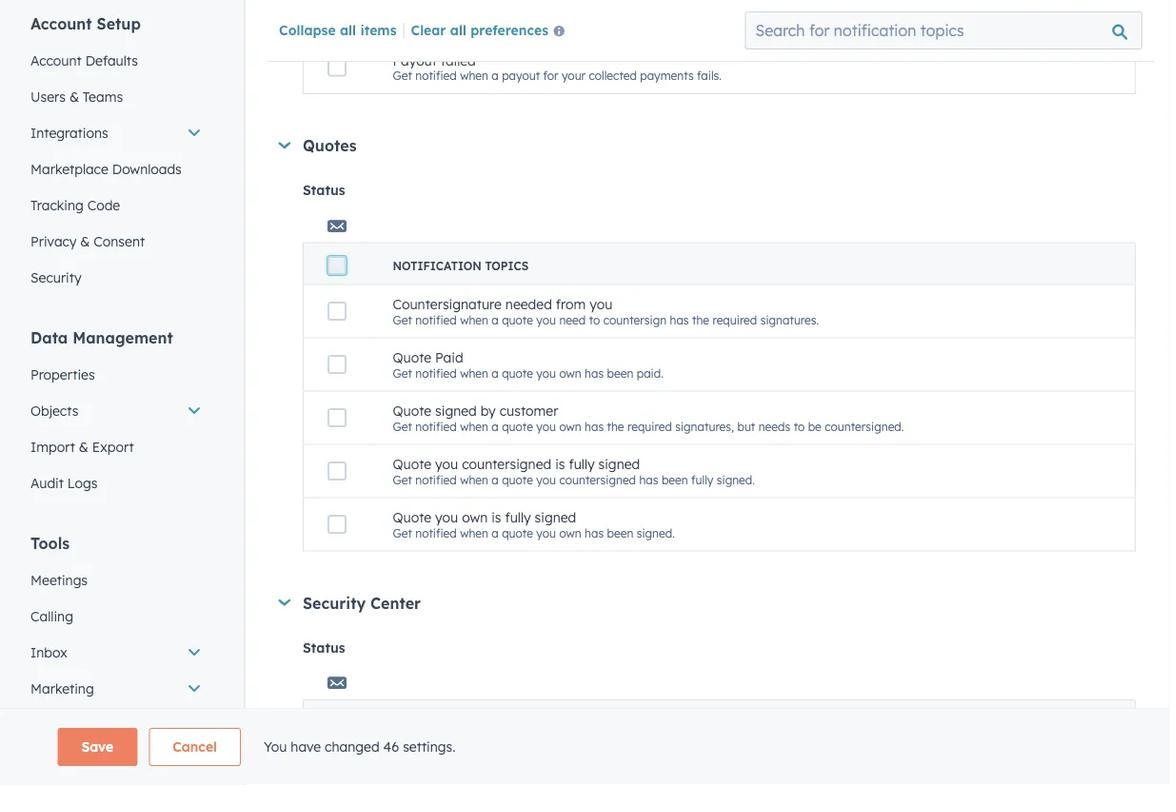 Task type: vqa. For each thing, say whether or not it's contained in the screenshot.
Schedule unpublish
no



Task type: describe. For each thing, give the bounding box(es) containing it.
teams
[[83, 89, 123, 105]]

get inside quote paid get notified when a quote you own has been paid.
[[393, 366, 412, 380]]

from
[[556, 296, 586, 313]]

collected for failed
[[589, 68, 637, 83]]

status for security center
[[303, 640, 345, 656]]

quote for quote you countersigned is fully signed
[[393, 456, 432, 473]]

quote you own is fully signed get notified when a quote you own has been signed.
[[393, 509, 675, 540]]

countersignature needed from you get notified when a quote you need to countersign has the required signatures.
[[393, 296, 820, 327]]

setup
[[97, 14, 141, 33]]

countersigned.
[[825, 419, 905, 434]]

score.
[[823, 770, 854, 785]]

integrations button
[[19, 115, 213, 151]]

center for security center
[[371, 594, 421, 613]]

audit logs
[[30, 475, 98, 492]]

save
[[81, 739, 114, 756]]

security for security
[[30, 270, 82, 286]]

you inside quote signed by customer get notified when a quote you own has the required signatures, but needs to be countersigned.
[[537, 419, 556, 434]]

1 when from the top
[[460, 15, 489, 29]]

import & export
[[30, 439, 134, 456]]

signed. inside quote you countersigned is fully signed get notified when a quote you countersigned has been fully signed.
[[717, 473, 755, 487]]

export
[[92, 439, 134, 456]]

objects
[[30, 403, 78, 420]]

of
[[460, 770, 471, 785]]

security for security center report get notified of your portal's security center results if they fall below the perfect score.
[[393, 754, 444, 770]]

changed
[[325, 739, 380, 756]]

required inside countersignature needed from you get notified when a quote you need to countersign has the required signatures.
[[713, 313, 758, 327]]

0 vertical spatial payments
[[618, 15, 672, 29]]

quote inside quote you countersigned is fully signed get notified when a quote you countersigned has been fully signed.
[[502, 473, 533, 487]]

users & teams
[[30, 89, 123, 105]]

clear all preferences button
[[411, 20, 573, 43]]

consent
[[94, 233, 145, 250]]

below
[[726, 770, 757, 785]]

users
[[30, 89, 66, 105]]

caret image for security center
[[278, 600, 291, 606]]

report
[[493, 754, 532, 770]]

cancel button
[[149, 729, 241, 767]]

security link
[[19, 260, 213, 296]]

get inside quote you countersigned is fully signed get notified when a quote you countersigned has been fully signed.
[[393, 473, 412, 487]]

notification topics
[[393, 259, 529, 273]]

code
[[87, 197, 120, 214]]

by
[[481, 403, 496, 419]]

collapse all items button
[[279, 21, 397, 38]]

quote signed by customer get notified when a quote you own has the required signatures, but needs to be countersigned.
[[393, 403, 905, 434]]

quote you countersigned is fully signed get notified when a quote you countersigned has been fully signed.
[[393, 456, 755, 487]]

status for quotes
[[303, 182, 345, 199]]

but
[[738, 419, 756, 434]]

collapse all items
[[279, 21, 397, 38]]

hubspot
[[772, 15, 819, 29]]

properties
[[30, 367, 95, 383]]

account defaults link
[[19, 43, 213, 79]]

fails.
[[697, 68, 722, 83]]

all for collapse
[[340, 21, 356, 38]]

when inside countersignature needed from you get notified when a quote you need to countersign has the required signatures.
[[460, 313, 489, 327]]

import
[[30, 439, 75, 456]]

calling
[[30, 609, 73, 625]]

1 horizontal spatial countersigned
[[560, 473, 636, 487]]

46
[[383, 739, 399, 756]]

results
[[631, 770, 666, 785]]

the inside quote signed by customer get notified when a quote you own has the required signatures, but needs to be countersigned.
[[607, 419, 625, 434]]

for for notified
[[599, 15, 615, 29]]

a inside quote you own is fully signed get notified when a quote you own has been signed.
[[492, 526, 499, 540]]

security center button
[[278, 594, 1136, 613]]

account for account defaults
[[30, 52, 82, 69]]

get inside payout failed get notified when a payout for your collected payments fails.
[[393, 68, 412, 83]]

quote for quote you own is fully signed
[[393, 509, 432, 526]]

quote inside countersignature needed from you get notified when a quote you need to countersign has the required signatures.
[[502, 313, 533, 327]]

has for countersignature needed from you
[[670, 313, 689, 327]]

you inside quote paid get notified when a quote you own has been paid.
[[537, 366, 556, 380]]

properties link
[[19, 357, 213, 393]]

calling link
[[19, 599, 213, 635]]

been inside quote paid get notified when a quote you own has been paid.
[[607, 366, 634, 380]]

the inside security center report get notified of your portal's security center results if they fall below the perfect score.
[[760, 770, 778, 785]]

management
[[73, 329, 173, 348]]

quotes
[[303, 136, 357, 155]]

Search for notification topics search field
[[745, 11, 1143, 50]]

portal's
[[502, 770, 542, 785]]

& for consent
[[80, 233, 90, 250]]

cancel
[[173, 739, 217, 756]]

the inside countersignature needed from you get notified when a quote you need to countersign has the required signatures.
[[692, 313, 710, 327]]

when inside quote you own is fully signed get notified when a quote you own has been signed.
[[460, 526, 489, 540]]

tracking code link
[[19, 188, 213, 224]]

paid.
[[637, 366, 664, 380]]

get inside countersignature needed from you get notified when a quote you need to countersign has the required signatures.
[[393, 313, 412, 327]]

audit
[[30, 475, 64, 492]]

audit logs link
[[19, 466, 213, 502]]

paid
[[435, 349, 464, 366]]

account setup element
[[19, 13, 213, 296]]

1 payout from the top
[[502, 15, 540, 29]]

meetings link
[[19, 563, 213, 599]]

security center report get notified of your portal's security center results if they fall below the perfect score.
[[393, 754, 854, 785]]

preferences
[[471, 21, 549, 38]]

payout
[[393, 52, 437, 68]]

import & export link
[[19, 430, 213, 466]]

they
[[680, 770, 703, 785]]

security center
[[303, 594, 421, 613]]

inbox
[[30, 645, 67, 662]]

1 get from the top
[[393, 15, 412, 29]]

marketing
[[30, 681, 94, 698]]

tools
[[30, 534, 70, 553]]

payout inside payout failed get notified when a payout for your collected payments fails.
[[502, 68, 540, 83]]

tools element
[[19, 533, 213, 786]]

been for quote you own is fully signed
[[607, 526, 634, 540]]

integrations
[[30, 125, 108, 141]]

tracking
[[30, 197, 84, 214]]

quotes button
[[278, 136, 1136, 155]]

for for failed
[[543, 68, 559, 83]]

privacy
[[30, 233, 77, 250]]

is for own
[[492, 509, 502, 526]]

when inside quote paid get notified when a quote you own has been paid.
[[460, 366, 489, 380]]

1 notified from the top
[[416, 15, 457, 29]]

when inside quote you countersigned is fully signed get notified when a quote you countersigned has been fully signed.
[[460, 473, 489, 487]]

all for clear
[[450, 21, 467, 38]]

need
[[560, 313, 586, 327]]

data management
[[30, 329, 173, 348]]

notified inside quote you own is fully signed get notified when a quote you own has been signed.
[[416, 526, 457, 540]]



Task type: locate. For each thing, give the bounding box(es) containing it.
3 get from the top
[[393, 313, 412, 327]]

1 horizontal spatial fully
[[569, 456, 595, 473]]

has right countersign
[[670, 313, 689, 327]]

countersign
[[604, 313, 667, 327]]

has inside quote paid get notified when a quote you own has been paid.
[[585, 366, 604, 380]]

& right privacy at top
[[80, 233, 90, 250]]

countersigned up quote you own is fully signed get notified when a quote you own has been signed.
[[560, 473, 636, 487]]

required left signatures.
[[713, 313, 758, 327]]

for down 'created'
[[543, 68, 559, 83]]

collected inside payout failed get notified when a payout for your collected payments fails.
[[589, 68, 637, 83]]

1 horizontal spatial to
[[794, 419, 805, 434]]

2 vertical spatial the
[[760, 770, 778, 785]]

0 vertical spatial the
[[692, 313, 710, 327]]

is down customer
[[555, 456, 565, 473]]

2 account from the top
[[30, 52, 82, 69]]

2 horizontal spatial fully
[[692, 473, 714, 487]]

status down security center
[[303, 640, 345, 656]]

payments
[[618, 15, 672, 29], [640, 68, 694, 83]]

5 quote from the top
[[502, 526, 533, 540]]

signed inside quote you countersigned is fully signed get notified when a quote you countersigned has been fully signed.
[[599, 456, 640, 473]]

0 vertical spatial for
[[599, 15, 615, 29]]

2 when from the top
[[460, 68, 489, 83]]

signed down quote signed by customer get notified when a quote you own has the required signatures, but needs to be countersigned.
[[599, 456, 640, 473]]

1 horizontal spatial required
[[713, 313, 758, 327]]

through
[[726, 15, 768, 29]]

a inside payout failed get notified when a payout for your collected payments fails.
[[492, 68, 499, 83]]

2 vertical spatial been
[[607, 526, 634, 540]]

4 a from the top
[[492, 366, 499, 380]]

when inside quote signed by customer get notified when a quote you own has the required signatures, but needs to be countersigned.
[[460, 419, 489, 434]]

required inside quote signed by customer get notified when a quote you own has the required signatures, but needs to be countersigned.
[[628, 419, 672, 434]]

countersigned down by
[[462, 456, 552, 473]]

needs
[[759, 419, 791, 434]]

1 vertical spatial collected
[[589, 68, 637, 83]]

0 horizontal spatial is
[[492, 509, 502, 526]]

& inside data management "element"
[[79, 439, 88, 456]]

been
[[607, 366, 634, 380], [662, 473, 688, 487], [607, 526, 634, 540]]

the
[[692, 313, 710, 327], [607, 419, 625, 434], [760, 770, 778, 785]]

1 horizontal spatial for
[[599, 15, 615, 29]]

data
[[30, 329, 68, 348]]

notified inside quote you countersigned is fully signed get notified when a quote you countersigned has been fully signed.
[[416, 473, 457, 487]]

6 a from the top
[[492, 473, 499, 487]]

to right need
[[589, 313, 600, 327]]

0 horizontal spatial your
[[475, 770, 499, 785]]

when inside payout failed get notified when a payout for your collected payments fails.
[[460, 68, 489, 83]]

quote for quote paid
[[393, 349, 432, 366]]

has for quote you countersigned is fully signed
[[640, 473, 659, 487]]

1 vertical spatial required
[[628, 419, 672, 434]]

for
[[599, 15, 615, 29], [543, 68, 559, 83]]

2 quote from the top
[[393, 403, 432, 419]]

to inside quote signed by customer get notified when a quote you own has the required signatures, but needs to be countersigned.
[[794, 419, 805, 434]]

quote inside quote signed by customer get notified when a quote you own has the required signatures, but needs to be countersigned.
[[502, 419, 533, 434]]

downloads
[[112, 161, 182, 178]]

topics
[[485, 259, 529, 273]]

you have changed 46 settings.
[[264, 739, 456, 756]]

0 vertical spatial collected
[[675, 15, 723, 29]]

items
[[360, 21, 397, 38]]

2 payout from the top
[[502, 68, 540, 83]]

2 vertical spatial &
[[79, 439, 88, 456]]

is left 'created'
[[543, 15, 552, 29]]

collapse
[[279, 21, 336, 38]]

4 quote from the top
[[393, 509, 432, 526]]

when
[[460, 15, 489, 29], [460, 68, 489, 83], [460, 313, 489, 327], [460, 366, 489, 380], [460, 419, 489, 434], [460, 473, 489, 487], [460, 526, 489, 540]]

own
[[560, 366, 582, 380], [560, 419, 582, 434], [462, 509, 488, 526], [560, 526, 582, 540]]

signatures.
[[761, 313, 820, 327]]

1 horizontal spatial your
[[562, 68, 586, 83]]

6 get from the top
[[393, 473, 412, 487]]

marketplace downloads
[[30, 161, 182, 178]]

1 status from the top
[[303, 182, 345, 199]]

clear all preferences
[[411, 21, 549, 38]]

for right 'created'
[[599, 15, 615, 29]]

users & teams link
[[19, 79, 213, 115]]

3 notified from the top
[[416, 313, 457, 327]]

caret image left quotes
[[278, 142, 291, 149]]

quote
[[502, 313, 533, 327], [502, 366, 533, 380], [502, 419, 533, 434], [502, 473, 533, 487], [502, 526, 533, 540]]

quote right by
[[502, 419, 533, 434]]

2 horizontal spatial center
[[592, 770, 628, 785]]

2 notified from the top
[[416, 68, 457, 83]]

6 when from the top
[[460, 473, 489, 487]]

0 vertical spatial signed
[[435, 403, 477, 419]]

has inside quote you countersigned is fully signed get notified when a quote you countersigned has been fully signed.
[[640, 473, 659, 487]]

account up users
[[30, 52, 82, 69]]

you
[[264, 739, 287, 756]]

payout failed get notified when a payout for your collected payments fails.
[[393, 52, 722, 83]]

inbox button
[[19, 635, 213, 672]]

fully up quote you own is fully signed get notified when a quote you own has been signed.
[[569, 456, 595, 473]]

caret image left security center
[[278, 600, 291, 606]]

2 horizontal spatial is
[[555, 456, 565, 473]]

to inside countersignature needed from you get notified when a quote you need to countersign has the required signatures.
[[589, 313, 600, 327]]

1 vertical spatial &
[[80, 233, 90, 250]]

has for quote you own is fully signed
[[585, 526, 604, 540]]

data management element
[[19, 328, 213, 502]]

quote inside quote paid get notified when a quote you own has been paid.
[[393, 349, 432, 366]]

caret image inside quotes dropdown button
[[278, 142, 291, 149]]

clear
[[411, 21, 446, 38]]

the up quote you countersigned is fully signed get notified when a quote you countersigned has been fully signed.
[[607, 419, 625, 434]]

all right clear
[[450, 21, 467, 38]]

failed
[[441, 52, 476, 68]]

5 notified from the top
[[416, 419, 457, 434]]

needed
[[506, 296, 552, 313]]

collected left through
[[675, 15, 723, 29]]

0 horizontal spatial required
[[628, 419, 672, 434]]

0 horizontal spatial the
[[607, 419, 625, 434]]

payments inside payout failed get notified when a payout for your collected payments fails.
[[640, 68, 694, 83]]

your inside security center report get notified of your portal's security center results if they fall below the perfect score.
[[475, 770, 499, 785]]

1 all from the left
[[340, 21, 356, 38]]

5 get from the top
[[393, 419, 412, 434]]

the right countersign
[[692, 313, 710, 327]]

3 a from the top
[[492, 313, 499, 327]]

privacy & consent link
[[19, 224, 213, 260]]

get
[[393, 15, 412, 29], [393, 68, 412, 83], [393, 313, 412, 327], [393, 366, 412, 380], [393, 419, 412, 434], [393, 473, 412, 487], [393, 526, 412, 540], [393, 770, 412, 785]]

your right "of"
[[475, 770, 499, 785]]

7 get from the top
[[393, 526, 412, 540]]

quote paid get notified when a quote you own has been paid.
[[393, 349, 664, 380]]

7 notified from the top
[[416, 526, 457, 540]]

2 vertical spatial signed
[[535, 509, 577, 526]]

6 notified from the top
[[416, 473, 457, 487]]

0 vertical spatial signed.
[[717, 473, 755, 487]]

1 vertical spatial is
[[555, 456, 565, 473]]

1 vertical spatial signed.
[[637, 526, 675, 540]]

1 vertical spatial your
[[475, 770, 499, 785]]

settings.
[[403, 739, 456, 756]]

signed. inside quote you own is fully signed get notified when a quote you own has been signed.
[[637, 526, 675, 540]]

required down paid.
[[628, 419, 672, 434]]

security for security center
[[303, 594, 366, 613]]

0 vertical spatial been
[[607, 366, 634, 380]]

has left paid.
[[585, 366, 604, 380]]

0 horizontal spatial collected
[[589, 68, 637, 83]]

has down quote signed by customer get notified when a quote you own has the required signatures, but needs to be countersigned.
[[640, 473, 659, 487]]

2 status from the top
[[303, 640, 345, 656]]

1 vertical spatial payout
[[502, 68, 540, 83]]

get inside quote signed by customer get notified when a quote you own has the required signatures, but needs to be countersigned.
[[393, 419, 412, 434]]

signed for quote you countersigned is fully signed
[[599, 456, 640, 473]]

get inside security center report get notified of your portal's security center results if they fall below the perfect score.
[[393, 770, 412, 785]]

if
[[669, 770, 676, 785]]

quote inside quote you own is fully signed get notified when a quote you own has been signed.
[[393, 509, 432, 526]]

quote inside quote paid get notified when a quote you own has been paid.
[[502, 366, 533, 380]]

7 when from the top
[[460, 526, 489, 540]]

notified inside security center report get notified of your portal's security center results if they fall below the perfect score.
[[416, 770, 457, 785]]

1 vertical spatial caret image
[[278, 600, 291, 606]]

4 notified from the top
[[416, 366, 457, 380]]

1 quote from the top
[[502, 313, 533, 327]]

2 get from the top
[[393, 68, 412, 83]]

all inside button
[[450, 21, 467, 38]]

customer
[[500, 403, 559, 419]]

1 vertical spatial payments
[[640, 68, 694, 83]]

marketplace
[[30, 161, 108, 178]]

for inside payout failed get notified when a payout for your collected payments fails.
[[543, 68, 559, 83]]

a inside quote paid get notified when a quote you own has been paid.
[[492, 366, 499, 380]]

has
[[670, 313, 689, 327], [585, 366, 604, 380], [585, 419, 604, 434], [640, 473, 659, 487], [585, 526, 604, 540]]

notified inside payout failed get notified when a payout for your collected payments fails.
[[416, 68, 457, 83]]

quote up quote you own is fully signed get notified when a quote you own has been signed.
[[502, 473, 533, 487]]

countersigned
[[462, 456, 552, 473], [560, 473, 636, 487]]

account inside "link"
[[30, 52, 82, 69]]

4 quote from the top
[[502, 473, 533, 487]]

1 horizontal spatial the
[[692, 313, 710, 327]]

0 vertical spatial status
[[303, 182, 345, 199]]

tracking code
[[30, 197, 120, 214]]

meetings
[[30, 573, 88, 589]]

notified inside quote signed by customer get notified when a quote you own has the required signatures, but needs to be countersigned.
[[416, 419, 457, 434]]

& left export
[[79, 439, 88, 456]]

collected
[[675, 15, 723, 29], [589, 68, 637, 83]]

1 horizontal spatial signed
[[535, 509, 577, 526]]

3 quote from the top
[[502, 419, 533, 434]]

3 quote from the top
[[393, 456, 432, 473]]

has inside quote signed by customer get notified when a quote you own has the required signatures, but needs to be countersigned.
[[585, 419, 604, 434]]

your inside payout failed get notified when a payout for your collected payments fails.
[[562, 68, 586, 83]]

signed inside quote signed by customer get notified when a quote you own has the required signatures, but needs to be countersigned.
[[435, 403, 477, 419]]

1 vertical spatial for
[[543, 68, 559, 83]]

1 caret image from the top
[[278, 142, 291, 149]]

been down quote you countersigned is fully signed get notified when a quote you countersigned has been fully signed.
[[607, 526, 634, 540]]

8 notified from the top
[[416, 770, 457, 785]]

1 vertical spatial signed
[[599, 456, 640, 473]]

& right users
[[69, 89, 79, 105]]

has down quote you countersigned is fully signed get notified when a quote you countersigned has been fully signed.
[[585, 526, 604, 540]]

signed inside quote you own is fully signed get notified when a quote you own has been signed.
[[535, 509, 577, 526]]

2 a from the top
[[492, 68, 499, 83]]

been inside quote you countersigned is fully signed get notified when a quote you countersigned has been fully signed.
[[662, 473, 688, 487]]

1 horizontal spatial all
[[450, 21, 467, 38]]

0 vertical spatial account
[[30, 14, 92, 33]]

own inside quote paid get notified when a quote you own has been paid.
[[560, 366, 582, 380]]

your down 'created'
[[562, 68, 586, 83]]

0 horizontal spatial countersigned
[[462, 456, 552, 473]]

caret image
[[278, 142, 291, 149], [278, 600, 291, 606]]

is inside quote you own is fully signed get notified when a quote you own has been signed.
[[492, 509, 502, 526]]

to
[[589, 313, 600, 327], [794, 419, 805, 434]]

status
[[303, 182, 345, 199], [303, 640, 345, 656]]

get inside quote you own is fully signed get notified when a quote you own has been signed.
[[393, 526, 412, 540]]

own inside quote signed by customer get notified when a quote you own has the required signatures, but needs to be countersigned.
[[560, 419, 582, 434]]

1 horizontal spatial collected
[[675, 15, 723, 29]]

a inside quote you countersigned is fully signed get notified when a quote you countersigned has been fully signed.
[[492, 473, 499, 487]]

is down quote you countersigned is fully signed get notified when a quote you countersigned has been fully signed.
[[492, 509, 502, 526]]

have
[[291, 739, 321, 756]]

quote up customer
[[502, 366, 533, 380]]

payout left 'created'
[[502, 15, 540, 29]]

4 get from the top
[[393, 366, 412, 380]]

been for quote you countersigned is fully signed
[[662, 473, 688, 487]]

payments.
[[822, 15, 878, 29]]

all left items
[[340, 21, 356, 38]]

1 vertical spatial been
[[662, 473, 688, 487]]

2 all from the left
[[450, 21, 467, 38]]

fully for quote you countersigned is fully signed
[[569, 456, 595, 473]]

payments left fails.
[[640, 68, 694, 83]]

quote inside quote you countersigned is fully signed get notified when a quote you countersigned has been fully signed.
[[393, 456, 432, 473]]

account defaults
[[30, 52, 138, 69]]

has inside countersignature needed from you get notified when a quote you need to countersign has the required signatures.
[[670, 313, 689, 327]]

quote inside quote you own is fully signed get notified when a quote you own has been signed.
[[502, 526, 533, 540]]

account setup
[[30, 14, 141, 33]]

collected for notified
[[675, 15, 723, 29]]

to left be
[[794, 419, 805, 434]]

countersignature
[[393, 296, 502, 313]]

is for countersigned
[[555, 456, 565, 473]]

been left paid.
[[607, 366, 634, 380]]

fully for quote you own is fully signed
[[505, 509, 531, 526]]

quote up quote paid get notified when a quote you own has been paid.
[[502, 313, 533, 327]]

0 horizontal spatial signed.
[[637, 526, 675, 540]]

7 a from the top
[[492, 526, 499, 540]]

1 vertical spatial to
[[794, 419, 805, 434]]

be
[[808, 419, 822, 434]]

0 vertical spatial required
[[713, 313, 758, 327]]

fully inside quote you own is fully signed get notified when a quote you own has been signed.
[[505, 509, 531, 526]]

signed. up security center dropdown button
[[637, 526, 675, 540]]

has up quote you countersigned is fully signed get notified when a quote you countersigned has been fully signed.
[[585, 419, 604, 434]]

a inside quote signed by customer get notified when a quote you own has the required signatures, but needs to be countersigned.
[[492, 419, 499, 434]]

2 horizontal spatial the
[[760, 770, 778, 785]]

quote inside quote signed by customer get notified when a quote you own has the required signatures, but needs to be countersigned.
[[393, 403, 432, 419]]

& for export
[[79, 439, 88, 456]]

5 when from the top
[[460, 419, 489, 434]]

1 quote from the top
[[393, 349, 432, 366]]

0 vertical spatial payout
[[502, 15, 540, 29]]

0 vertical spatial &
[[69, 89, 79, 105]]

required
[[713, 313, 758, 327], [628, 419, 672, 434]]

payments right 'created'
[[618, 15, 672, 29]]

1 horizontal spatial signed.
[[717, 473, 755, 487]]

2 caret image from the top
[[278, 600, 291, 606]]

center for security center report get notified of your portal's security center results if they fall below the perfect score.
[[448, 754, 489, 770]]

0 horizontal spatial center
[[371, 594, 421, 613]]

1 a from the top
[[492, 15, 499, 29]]

notified inside quote paid get notified when a quote you own has been paid.
[[416, 366, 457, 380]]

signed down quote you countersigned is fully signed get notified when a quote you countersigned has been fully signed.
[[535, 509, 577, 526]]

0 horizontal spatial fully
[[505, 509, 531, 526]]

quote
[[393, 349, 432, 366], [393, 403, 432, 419], [393, 456, 432, 473], [393, 509, 432, 526]]

payout
[[502, 15, 540, 29], [502, 68, 540, 83]]

save button
[[58, 729, 137, 767]]

0 vertical spatial is
[[543, 15, 552, 29]]

collected down get notified when a payout is created for payments collected through hubspot payments. at the top of page
[[589, 68, 637, 83]]

0 vertical spatial caret image
[[278, 142, 291, 149]]

marketing button
[[19, 672, 213, 708]]

1 account from the top
[[30, 14, 92, 33]]

4 when from the top
[[460, 366, 489, 380]]

is inside quote you countersigned is fully signed get notified when a quote you countersigned has been fully signed.
[[555, 456, 565, 473]]

caret image for quotes
[[278, 142, 291, 149]]

fully down quote you countersigned is fully signed get notified when a quote you countersigned has been fully signed.
[[505, 509, 531, 526]]

fall
[[706, 770, 723, 785]]

security inside account setup element
[[30, 270, 82, 286]]

signed for quote you own is fully signed
[[535, 509, 577, 526]]

0 vertical spatial your
[[562, 68, 586, 83]]

been down signatures,
[[662, 473, 688, 487]]

account up account defaults
[[30, 14, 92, 33]]

&
[[69, 89, 79, 105], [80, 233, 90, 250], [79, 439, 88, 456]]

all
[[340, 21, 356, 38], [450, 21, 467, 38]]

been inside quote you own is fully signed get notified when a quote you own has been signed.
[[607, 526, 634, 540]]

account for account setup
[[30, 14, 92, 33]]

1 horizontal spatial center
[[448, 754, 489, 770]]

2 quote from the top
[[502, 366, 533, 380]]

& for teams
[[69, 89, 79, 105]]

1 vertical spatial status
[[303, 640, 345, 656]]

0 horizontal spatial for
[[543, 68, 559, 83]]

notified inside countersignature needed from you get notified when a quote you need to countersign has the required signatures.
[[416, 313, 457, 327]]

1 vertical spatial account
[[30, 52, 82, 69]]

a inside countersignature needed from you get notified when a quote you need to countersign has the required signatures.
[[492, 313, 499, 327]]

0 vertical spatial to
[[589, 313, 600, 327]]

defaults
[[85, 52, 138, 69]]

perfect
[[781, 770, 819, 785]]

0 horizontal spatial to
[[589, 313, 600, 327]]

5 a from the top
[[492, 419, 499, 434]]

privacy & consent
[[30, 233, 145, 250]]

status down quotes
[[303, 182, 345, 199]]

0 horizontal spatial all
[[340, 21, 356, 38]]

signed. down but
[[717, 473, 755, 487]]

8 get from the top
[[393, 770, 412, 785]]

signed left by
[[435, 403, 477, 419]]

has inside quote you own is fully signed get notified when a quote you own has been signed.
[[585, 526, 604, 540]]

quote for quote signed by customer
[[393, 403, 432, 419]]

0 horizontal spatial signed
[[435, 403, 477, 419]]

caret image inside security center dropdown button
[[278, 600, 291, 606]]

signed
[[435, 403, 477, 419], [599, 456, 640, 473], [535, 509, 577, 526]]

logs
[[67, 475, 98, 492]]

the right below
[[760, 770, 778, 785]]

2 vertical spatial is
[[492, 509, 502, 526]]

marketplace downloads link
[[19, 151, 213, 188]]

1 vertical spatial the
[[607, 419, 625, 434]]

fully down signatures,
[[692, 473, 714, 487]]

quote down quote you countersigned is fully signed get notified when a quote you countersigned has been fully signed.
[[502, 526, 533, 540]]

payout down preferences
[[502, 68, 540, 83]]

1 horizontal spatial is
[[543, 15, 552, 29]]

notification
[[393, 259, 482, 273]]

objects button
[[19, 393, 213, 430]]

2 horizontal spatial signed
[[599, 456, 640, 473]]

3 when from the top
[[460, 313, 489, 327]]



